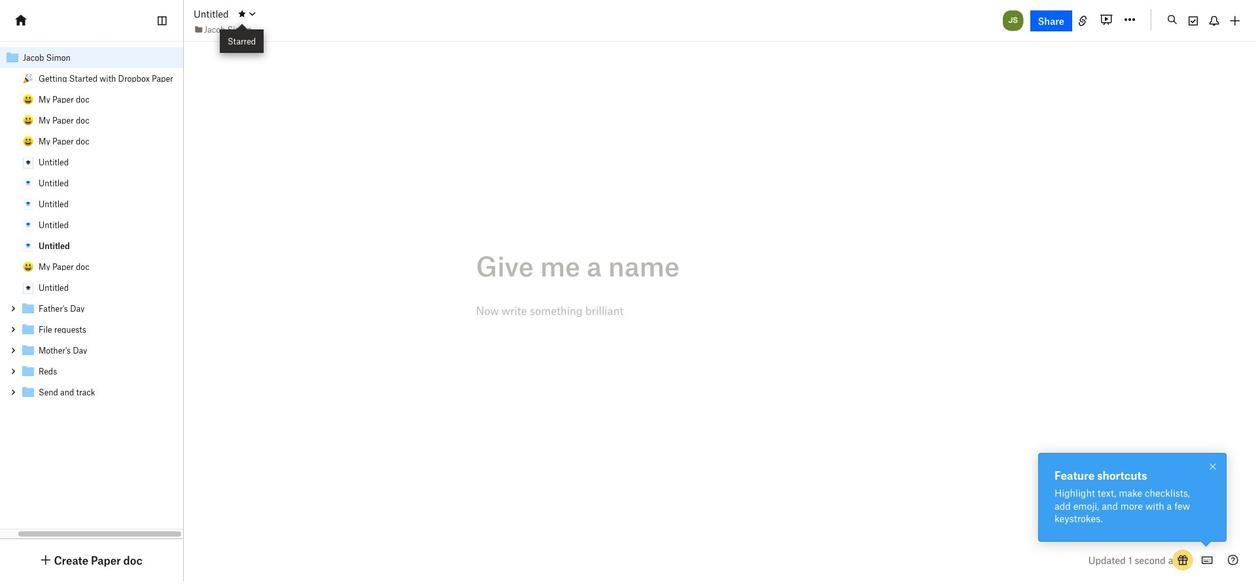 Task type: vqa. For each thing, say whether or not it's contained in the screenshot.
file inside Choose a file format to convert videos to
no



Task type: describe. For each thing, give the bounding box(es) containing it.
2 grinning face with big eyes image from the top
[[23, 115, 33, 126]]

5 template content image from the top
[[20, 385, 36, 400]]

3 expand folder image from the top
[[9, 388, 18, 397]]

3 template content image from the top
[[20, 217, 36, 233]]

1 expand folder image from the top
[[9, 325, 18, 334]]

1 expand folder image from the top
[[9, 304, 18, 313]]



Task type: locate. For each thing, give the bounding box(es) containing it.
2 template content image from the top
[[20, 196, 36, 212]]

4 template content image from the top
[[20, 238, 36, 254]]

0 vertical spatial expand folder image
[[9, 325, 18, 334]]

template content image
[[20, 154, 36, 170], [20, 196, 36, 212], [20, 217, 36, 233], [20, 238, 36, 254], [20, 385, 36, 400]]

heading
[[476, 250, 964, 281]]

close image
[[1205, 459, 1221, 475]]

2 vertical spatial expand folder image
[[9, 388, 18, 397]]

1 template content image from the top
[[20, 154, 36, 170]]

1 vertical spatial grinning face with big eyes image
[[23, 115, 33, 126]]

0 vertical spatial grinning face with big eyes image
[[23, 94, 33, 105]]

2 expand folder image from the top
[[9, 367, 18, 376]]

2 expand folder image from the top
[[9, 346, 18, 355]]

1 vertical spatial expand folder image
[[9, 346, 18, 355]]

1 grinning face with big eyes image from the top
[[23, 94, 33, 105]]

template content image
[[5, 50, 20, 65], [20, 175, 36, 191], [20, 280, 36, 296], [20, 301, 36, 317], [20, 322, 36, 338], [20, 343, 36, 359], [20, 364, 36, 380]]

overlay image
[[1205, 459, 1221, 475]]

3 grinning face with big eyes image from the top
[[23, 136, 33, 147]]

0 vertical spatial expand folder image
[[9, 304, 18, 313]]

close folder image
[[0, 53, 2, 62]]

2 vertical spatial grinning face with big eyes image
[[23, 136, 33, 147]]

expand folder image
[[9, 325, 18, 334], [9, 346, 18, 355], [9, 388, 18, 397]]

party popper image
[[23, 73, 33, 84]]

grinning face with big eyes image
[[23, 262, 33, 272]]

list
[[0, 68, 183, 403]]

grinning face with big eyes image
[[23, 94, 33, 105], [23, 115, 33, 126], [23, 136, 33, 147]]

list item
[[0, 47, 183, 403]]

expand folder image
[[9, 304, 18, 313], [9, 367, 18, 376]]

1 vertical spatial expand folder image
[[9, 367, 18, 376]]



